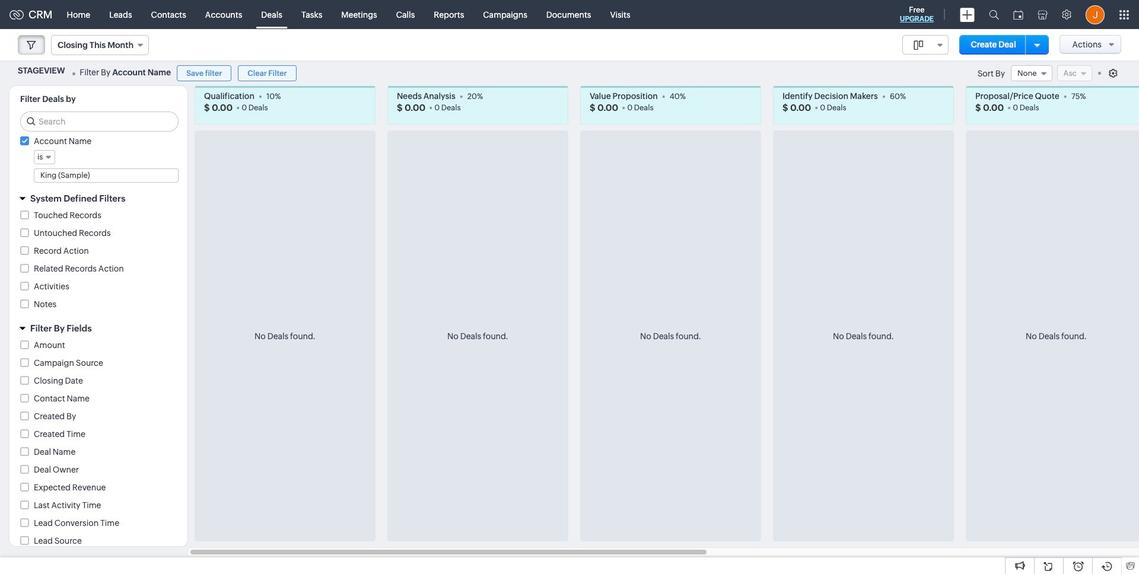Task type: describe. For each thing, give the bounding box(es) containing it.
Type here text field
[[34, 169, 178, 182]]

Search text field
[[21, 112, 178, 131]]

profile image
[[1086, 5, 1105, 24]]

calendar image
[[1014, 10, 1024, 19]]

profile element
[[1079, 0, 1113, 29]]

size image
[[914, 40, 924, 50]]



Task type: locate. For each thing, give the bounding box(es) containing it.
logo image
[[9, 10, 24, 19]]

search element
[[983, 0, 1007, 29]]

none field size
[[903, 35, 949, 55]]

create menu element
[[953, 0, 983, 29]]

None field
[[51, 35, 149, 55], [903, 35, 949, 55], [1012, 65, 1053, 81], [34, 150, 55, 164], [51, 35, 149, 55], [1012, 65, 1053, 81], [34, 150, 55, 164]]

search image
[[990, 9, 1000, 20]]

create menu image
[[961, 7, 975, 22]]



Task type: vqa. For each thing, say whether or not it's contained in the screenshot.
Advertisement
no



